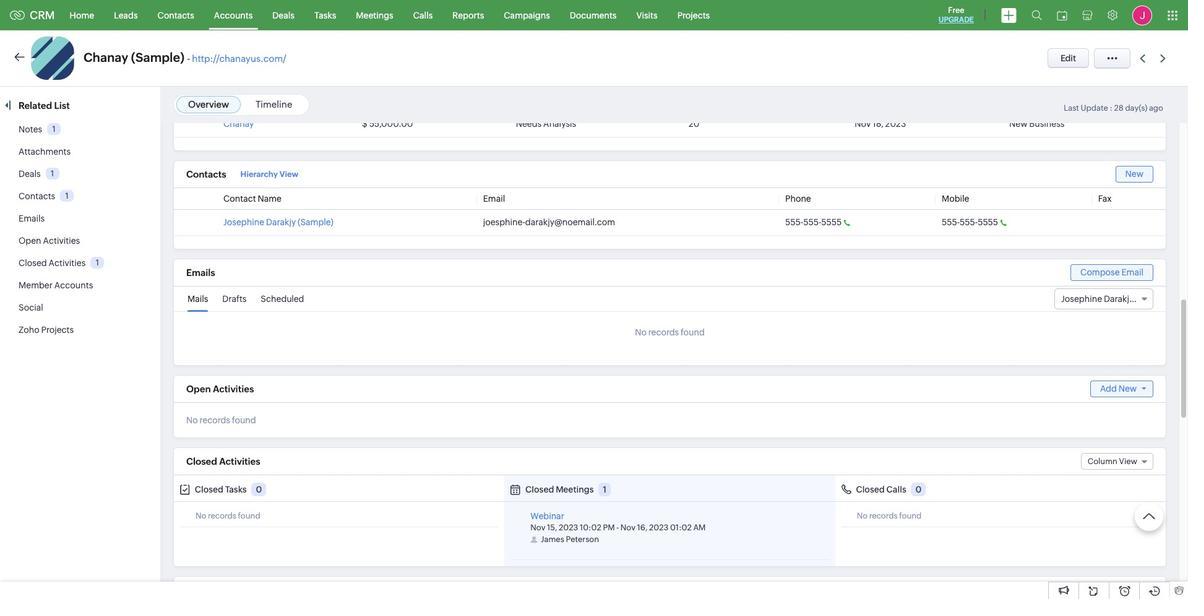 Task type: locate. For each thing, give the bounding box(es) containing it.
webinar nov 15, 2023 10:02 pm - nov 16, 2023 01:02 am
[[531, 511, 706, 532]]

2023 right 16, on the bottom right
[[649, 523, 669, 532]]

notes link
[[19, 124, 42, 134]]

1 horizontal spatial tasks
[[314, 10, 336, 20]]

1 vertical spatial closed activities
[[186, 456, 260, 467]]

darakjy down "name"
[[266, 217, 296, 227]]

0
[[256, 485, 262, 495], [916, 485, 922, 495]]

555-555-5555 down phone
[[785, 217, 842, 227]]

2023 right 18,
[[885, 119, 906, 129]]

compose email
[[1081, 267, 1144, 277]]

0 vertical spatial closed activities
[[19, 258, 86, 268]]

- inside webinar nov 15, 2023 10:02 pm - nov 16, 2023 01:02 am
[[617, 523, 619, 532]]

55,000.00
[[369, 119, 413, 129]]

1
[[52, 124, 56, 134], [51, 169, 54, 178], [65, 191, 69, 200], [96, 258, 99, 267], [603, 485, 607, 495]]

contacts
[[158, 10, 194, 20], [186, 169, 226, 180], [19, 191, 55, 201]]

calls
[[413, 10, 433, 20], [887, 485, 907, 495]]

0 horizontal spatial projects
[[41, 325, 74, 335]]

0 horizontal spatial darakjy
[[266, 217, 296, 227]]

1 horizontal spatial josephine
[[1062, 294, 1102, 304]]

0 vertical spatial josephine
[[223, 217, 264, 227]]

0 vertical spatial josephine darakjy (sample)
[[223, 217, 334, 227]]

2 vertical spatial (sample)
[[1136, 294, 1172, 304]]

1 down attachments
[[51, 169, 54, 178]]

1 horizontal spatial 555-555-5555
[[942, 217, 998, 227]]

social
[[19, 303, 43, 313]]

0 horizontal spatial open
[[19, 236, 41, 246]]

1 vertical spatial josephine
[[1062, 294, 1102, 304]]

contacts link up emails link
[[19, 191, 55, 201]]

1 right notes link
[[52, 124, 56, 134]]

nov left 16, on the bottom right
[[621, 523, 636, 532]]

closed activities down open activities link
[[19, 258, 86, 268]]

josephine
[[223, 217, 264, 227], [1062, 294, 1102, 304]]

1 5555 from the left
[[822, 217, 842, 227]]

1 horizontal spatial view
[[1119, 457, 1138, 466]]

0 horizontal spatial chanay
[[84, 50, 128, 64]]

0 vertical spatial meetings
[[356, 10, 393, 20]]

1 vertical spatial -
[[617, 523, 619, 532]]

darakjy down compose email at the right of page
[[1104, 294, 1134, 304]]

0 horizontal spatial emails
[[19, 214, 45, 223]]

16,
[[637, 523, 648, 532]]

0 vertical spatial deals
[[273, 10, 295, 20]]

0 horizontal spatial closed activities
[[19, 258, 86, 268]]

calendar image
[[1057, 10, 1068, 20]]

zoho projects
[[19, 325, 74, 335]]

create menu element
[[994, 0, 1024, 30]]

(sample) inside field
[[1136, 294, 1172, 304]]

0 horizontal spatial meetings
[[356, 10, 393, 20]]

1 vertical spatial open activities
[[186, 384, 254, 394]]

1 right closed activities link
[[96, 258, 99, 267]]

1 horizontal spatial email
[[1122, 267, 1144, 277]]

- right pm
[[617, 523, 619, 532]]

20
[[689, 119, 700, 129]]

1 horizontal spatial deals link
[[263, 0, 304, 30]]

activities
[[43, 236, 80, 246], [49, 258, 86, 268], [213, 384, 254, 394], [219, 456, 260, 467]]

chanay link
[[223, 119, 254, 129]]

contacts up emails link
[[19, 191, 55, 201]]

0 horizontal spatial view
[[280, 170, 298, 179]]

meetings up webinar
[[556, 485, 594, 495]]

projects link
[[668, 0, 720, 30]]

555-555-5555 down mobile in the right top of the page
[[942, 217, 998, 227]]

1 for contacts
[[65, 191, 69, 200]]

1 horizontal spatial accounts
[[214, 10, 253, 20]]

contacts up chanay (sample) - http://chanayus.com/
[[158, 10, 194, 20]]

1 horizontal spatial meetings
[[556, 485, 594, 495]]

chanay (sample) - http://chanayus.com/
[[84, 50, 286, 64]]

1 vertical spatial josephine darakjy (sample)
[[1062, 294, 1172, 304]]

1 horizontal spatial deals
[[273, 10, 295, 20]]

previous record image
[[1140, 54, 1146, 62]]

contacts link
[[148, 0, 204, 30], [19, 191, 55, 201]]

closed activities up closed tasks on the bottom
[[186, 456, 260, 467]]

mobile
[[942, 194, 970, 204]]

closed meetings
[[526, 485, 594, 495]]

josephine darakjy (sample) inside field
[[1062, 294, 1172, 304]]

0 vertical spatial emails
[[19, 214, 45, 223]]

nov left 15, on the left of page
[[531, 523, 546, 532]]

projects
[[678, 10, 710, 20], [41, 325, 74, 335]]

0 vertical spatial contacts link
[[148, 0, 204, 30]]

overview
[[188, 99, 229, 110]]

emails up mails
[[186, 268, 215, 278]]

1 horizontal spatial josephine darakjy (sample)
[[1062, 294, 1172, 304]]

contacts link up chanay (sample) - http://chanayus.com/
[[148, 0, 204, 30]]

1 horizontal spatial emails
[[186, 268, 215, 278]]

1 555-555-5555 from the left
[[785, 217, 842, 227]]

view right column
[[1119, 457, 1138, 466]]

0 vertical spatial -
[[187, 53, 190, 64]]

2 555- from the left
[[803, 217, 822, 227]]

new
[[1010, 119, 1028, 129], [1126, 169, 1144, 179], [1119, 384, 1137, 394]]

2 horizontal spatial (sample)
[[1136, 294, 1172, 304]]

needs analysis
[[516, 119, 576, 129]]

contacts up "contact"
[[186, 169, 226, 180]]

open activities
[[19, 236, 80, 246], [186, 384, 254, 394]]

0 vertical spatial calls
[[413, 10, 433, 20]]

1 vertical spatial meetings
[[556, 485, 594, 495]]

deals link
[[263, 0, 304, 30], [19, 169, 41, 179]]

free upgrade
[[939, 6, 974, 24]]

5555
[[822, 217, 842, 227], [978, 217, 998, 227]]

1 horizontal spatial open
[[186, 384, 211, 394]]

view inside field
[[1119, 457, 1138, 466]]

1 horizontal spatial -
[[617, 523, 619, 532]]

1 up open activities link
[[65, 191, 69, 200]]

1 vertical spatial chanay
[[223, 119, 254, 129]]

search image
[[1032, 10, 1042, 20]]

- up 'overview'
[[187, 53, 190, 64]]

deals left tasks link at the left top
[[273, 10, 295, 20]]

zoho
[[19, 325, 39, 335]]

1 vertical spatial darakjy
[[1104, 294, 1134, 304]]

1 vertical spatial contacts link
[[19, 191, 55, 201]]

new business
[[1010, 119, 1065, 129]]

0 vertical spatial chanay
[[84, 50, 128, 64]]

accounts up http://chanayus.com/ link
[[214, 10, 253, 20]]

1 vertical spatial contacts
[[186, 169, 226, 180]]

email right compose
[[1122, 267, 1144, 277]]

last
[[1064, 103, 1079, 113]]

0 horizontal spatial calls
[[413, 10, 433, 20]]

drafts
[[222, 294, 247, 304]]

1 vertical spatial calls
[[887, 485, 907, 495]]

closed
[[19, 258, 47, 268], [186, 456, 217, 467], [195, 485, 224, 495], [526, 485, 554, 495], [856, 485, 885, 495]]

view right hierarchy
[[280, 170, 298, 179]]

no
[[635, 327, 647, 337], [186, 415, 198, 425], [196, 511, 206, 521], [857, 511, 868, 521]]

chanay down 'leads' link
[[84, 50, 128, 64]]

overview link
[[188, 99, 229, 110]]

joesphine-darakjy@noemail.com
[[483, 217, 615, 227]]

1 horizontal spatial chanay
[[223, 119, 254, 129]]

0 horizontal spatial open activities
[[19, 236, 80, 246]]

2023
[[885, 119, 906, 129], [559, 523, 578, 532], [649, 523, 669, 532]]

josephine down "contact"
[[223, 217, 264, 227]]

0 horizontal spatial 0
[[256, 485, 262, 495]]

0 vertical spatial new
[[1010, 119, 1028, 129]]

2 0 from the left
[[916, 485, 922, 495]]

no records found
[[635, 327, 705, 337], [186, 415, 256, 425], [196, 511, 260, 521], [857, 511, 922, 521]]

0 vertical spatial accounts
[[214, 10, 253, 20]]

view
[[280, 170, 298, 179], [1119, 457, 1138, 466]]

chanay down 'overview'
[[223, 119, 254, 129]]

555-555-5555
[[785, 217, 842, 227], [942, 217, 998, 227]]

1 horizontal spatial calls
[[887, 485, 907, 495]]

search element
[[1024, 0, 1050, 30]]

documents
[[570, 10, 617, 20]]

emails link
[[19, 214, 45, 223]]

1 horizontal spatial darakjy
[[1104, 294, 1134, 304]]

1 horizontal spatial projects
[[678, 10, 710, 20]]

555-
[[785, 217, 803, 227], [803, 217, 822, 227], [942, 217, 960, 227], [960, 217, 978, 227]]

0 horizontal spatial -
[[187, 53, 190, 64]]

email up joesphine-
[[483, 194, 505, 204]]

emails
[[19, 214, 45, 223], [186, 268, 215, 278]]

0 horizontal spatial josephine
[[223, 217, 264, 227]]

emails up open activities link
[[19, 214, 45, 223]]

nov left 18,
[[855, 119, 871, 129]]

-
[[187, 53, 190, 64], [617, 523, 619, 532]]

1 horizontal spatial 5555
[[978, 217, 998, 227]]

documents link
[[560, 0, 627, 30]]

projects right visits
[[678, 10, 710, 20]]

0 vertical spatial view
[[280, 170, 298, 179]]

1 vertical spatial (sample)
[[298, 217, 334, 227]]

0 horizontal spatial contacts link
[[19, 191, 55, 201]]

deals down attachments
[[19, 169, 41, 179]]

peterson
[[566, 535, 599, 544]]

reports
[[453, 10, 484, 20]]

http://chanayus.com/ link
[[192, 53, 286, 64]]

projects right zoho
[[41, 325, 74, 335]]

0 horizontal spatial email
[[483, 194, 505, 204]]

campaigns
[[504, 10, 550, 20]]

0 horizontal spatial deals
[[19, 169, 41, 179]]

0 horizontal spatial nov
[[531, 523, 546, 532]]

email
[[483, 194, 505, 204], [1122, 267, 1144, 277]]

new inside 'link'
[[1126, 169, 1144, 179]]

josephine down compose
[[1062, 294, 1102, 304]]

4 555- from the left
[[960, 217, 978, 227]]

1 0 from the left
[[256, 485, 262, 495]]

darakjy@noemail.com
[[525, 217, 615, 227]]

josephine darakjy (sample) down compose email at the right of page
[[1062, 294, 1172, 304]]

1 vertical spatial view
[[1119, 457, 1138, 466]]

Josephine Darakjy (Sample) field
[[1055, 288, 1172, 309]]

1 up webinar nov 15, 2023 10:02 pm - nov 16, 2023 01:02 am
[[603, 485, 607, 495]]

leads link
[[104, 0, 148, 30]]

0 horizontal spatial 5555
[[822, 217, 842, 227]]

found
[[681, 327, 705, 337], [232, 415, 256, 425], [238, 511, 260, 521], [899, 511, 922, 521]]

home
[[70, 10, 94, 20]]

0 right closed tasks on the bottom
[[256, 485, 262, 495]]

0 horizontal spatial (sample)
[[131, 50, 185, 64]]

0 horizontal spatial deals link
[[19, 169, 41, 179]]

closed activities link
[[19, 258, 86, 268]]

webinar link
[[531, 511, 564, 521]]

accounts down closed activities link
[[54, 280, 93, 290]]

1 vertical spatial tasks
[[225, 485, 247, 495]]

ago
[[1149, 103, 1164, 113]]

1 for closed activities
[[96, 258, 99, 267]]

member
[[19, 280, 53, 290]]

0 horizontal spatial josephine darakjy (sample)
[[223, 217, 334, 227]]

1 vertical spatial new
[[1126, 169, 1144, 179]]

0 vertical spatial contacts
[[158, 10, 194, 20]]

deals
[[273, 10, 295, 20], [19, 169, 41, 179]]

business
[[1030, 119, 1065, 129]]

0 vertical spatial (sample)
[[131, 50, 185, 64]]

compose
[[1081, 267, 1120, 277]]

1 vertical spatial accounts
[[54, 280, 93, 290]]

contact
[[223, 194, 256, 204]]

0 horizontal spatial 555-555-5555
[[785, 217, 842, 227]]

1 horizontal spatial 0
[[916, 485, 922, 495]]

meetings
[[356, 10, 393, 20], [556, 485, 594, 495]]

0 right closed calls
[[916, 485, 922, 495]]

Column View field
[[1081, 453, 1154, 470]]

2023 up james peterson
[[559, 523, 578, 532]]

meetings left calls link
[[356, 10, 393, 20]]

tasks link
[[304, 0, 346, 30]]

darakjy
[[266, 217, 296, 227], [1104, 294, 1134, 304]]

josephine darakjy (sample) down "name"
[[223, 217, 334, 227]]

timeline
[[256, 99, 292, 110]]

(sample)
[[131, 50, 185, 64], [298, 217, 334, 227], [1136, 294, 1172, 304]]



Task type: describe. For each thing, give the bounding box(es) containing it.
next record image
[[1161, 54, 1169, 62]]

1 555- from the left
[[785, 217, 803, 227]]

1 vertical spatial deals link
[[19, 169, 41, 179]]

visits
[[637, 10, 658, 20]]

2 horizontal spatial 2023
[[885, 119, 906, 129]]

18,
[[873, 119, 884, 129]]

edit button
[[1048, 48, 1089, 68]]

1 vertical spatial emails
[[186, 268, 215, 278]]

add new
[[1100, 384, 1137, 394]]

crm link
[[10, 9, 55, 22]]

profile element
[[1125, 0, 1160, 30]]

james
[[541, 535, 564, 544]]

view for hierarchy view
[[280, 170, 298, 179]]

0 vertical spatial email
[[483, 194, 505, 204]]

2 5555 from the left
[[978, 217, 998, 227]]

edit
[[1061, 53, 1076, 63]]

$ 55,000.00
[[362, 119, 413, 129]]

scheduled
[[261, 294, 304, 304]]

hierarchy
[[241, 170, 278, 179]]

:
[[1110, 103, 1113, 113]]

2 horizontal spatial nov
[[855, 119, 871, 129]]

1 horizontal spatial nov
[[621, 523, 636, 532]]

last update : 28 day(s) ago
[[1064, 103, 1164, 113]]

1 vertical spatial email
[[1122, 267, 1144, 277]]

3 555- from the left
[[942, 217, 960, 227]]

$
[[362, 119, 368, 129]]

visits link
[[627, 0, 668, 30]]

attachments link
[[19, 147, 71, 157]]

28
[[1114, 103, 1124, 113]]

closed tasks
[[195, 485, 247, 495]]

0 vertical spatial deals link
[[263, 0, 304, 30]]

leads
[[114, 10, 138, 20]]

0 vertical spatial open
[[19, 236, 41, 246]]

phone link
[[785, 194, 811, 204]]

fax link
[[1099, 194, 1112, 204]]

http://chanayus.com/
[[192, 53, 286, 64]]

timeline link
[[256, 99, 292, 110]]

0 horizontal spatial tasks
[[225, 485, 247, 495]]

column view
[[1088, 457, 1138, 466]]

1 for notes
[[52, 124, 56, 134]]

phone
[[785, 194, 811, 204]]

calls link
[[403, 0, 443, 30]]

1 vertical spatial open
[[186, 384, 211, 394]]

am
[[693, 523, 706, 532]]

profile image
[[1133, 5, 1152, 25]]

attachments
[[19, 147, 71, 157]]

related
[[19, 100, 52, 111]]

0 vertical spatial open activities
[[19, 236, 80, 246]]

darakjy inside field
[[1104, 294, 1134, 304]]

day(s)
[[1125, 103, 1148, 113]]

joesphine-
[[483, 217, 525, 227]]

home link
[[60, 0, 104, 30]]

- inside chanay (sample) - http://chanayus.com/
[[187, 53, 190, 64]]

contact name link
[[223, 194, 282, 204]]

view for column view
[[1119, 457, 1138, 466]]

0 vertical spatial darakjy
[[266, 217, 296, 227]]

1 horizontal spatial 2023
[[649, 523, 669, 532]]

needs
[[516, 119, 542, 129]]

new link
[[1116, 166, 1154, 183]]

closed calls
[[856, 485, 907, 495]]

member accounts
[[19, 280, 93, 290]]

accounts inside accounts link
[[214, 10, 253, 20]]

2 vertical spatial contacts
[[19, 191, 55, 201]]

member accounts link
[[19, 280, 93, 290]]

pm
[[603, 523, 615, 532]]

0 vertical spatial projects
[[678, 10, 710, 20]]

nov 18, 2023
[[855, 119, 906, 129]]

1 horizontal spatial open activities
[[186, 384, 254, 394]]

free
[[948, 6, 965, 15]]

list
[[54, 100, 70, 111]]

10:02
[[580, 523, 601, 532]]

2 vertical spatial new
[[1119, 384, 1137, 394]]

15,
[[547, 523, 557, 532]]

1 horizontal spatial (sample)
[[298, 217, 334, 227]]

webinar
[[531, 511, 564, 521]]

01:02
[[670, 523, 692, 532]]

1 vertical spatial projects
[[41, 325, 74, 335]]

0 horizontal spatial accounts
[[54, 280, 93, 290]]

social link
[[19, 303, 43, 313]]

0 vertical spatial tasks
[[314, 10, 336, 20]]

mobile link
[[942, 194, 970, 204]]

update
[[1081, 103, 1108, 113]]

hierarchy view
[[241, 170, 298, 179]]

reports link
[[443, 0, 494, 30]]

crm
[[30, 9, 55, 22]]

zoho projects link
[[19, 325, 74, 335]]

0 horizontal spatial 2023
[[559, 523, 578, 532]]

chanay for chanay
[[223, 119, 254, 129]]

james peterson
[[541, 535, 599, 544]]

1 horizontal spatial closed activities
[[186, 456, 260, 467]]

chanay for chanay (sample) - http://chanayus.com/
[[84, 50, 128, 64]]

related list
[[19, 100, 72, 111]]

upgrade
[[939, 15, 974, 24]]

add
[[1100, 384, 1117, 394]]

0 for tasks
[[256, 485, 262, 495]]

hierarchy view link
[[241, 167, 298, 182]]

josephine inside field
[[1062, 294, 1102, 304]]

meetings link
[[346, 0, 403, 30]]

column
[[1088, 457, 1118, 466]]

analysis
[[543, 119, 576, 129]]

fax
[[1099, 194, 1112, 204]]

2 555-555-5555 from the left
[[942, 217, 998, 227]]

email link
[[483, 194, 505, 204]]

1 vertical spatial deals
[[19, 169, 41, 179]]

campaigns link
[[494, 0, 560, 30]]

open activities link
[[19, 236, 80, 246]]

1 horizontal spatial contacts link
[[148, 0, 204, 30]]

create menu image
[[1001, 8, 1017, 23]]

0 for calls
[[916, 485, 922, 495]]

1 for deals
[[51, 169, 54, 178]]

new for new
[[1126, 169, 1144, 179]]

new for new business
[[1010, 119, 1028, 129]]

accounts link
[[204, 0, 263, 30]]

mails
[[188, 294, 208, 304]]

contact name
[[223, 194, 282, 204]]



